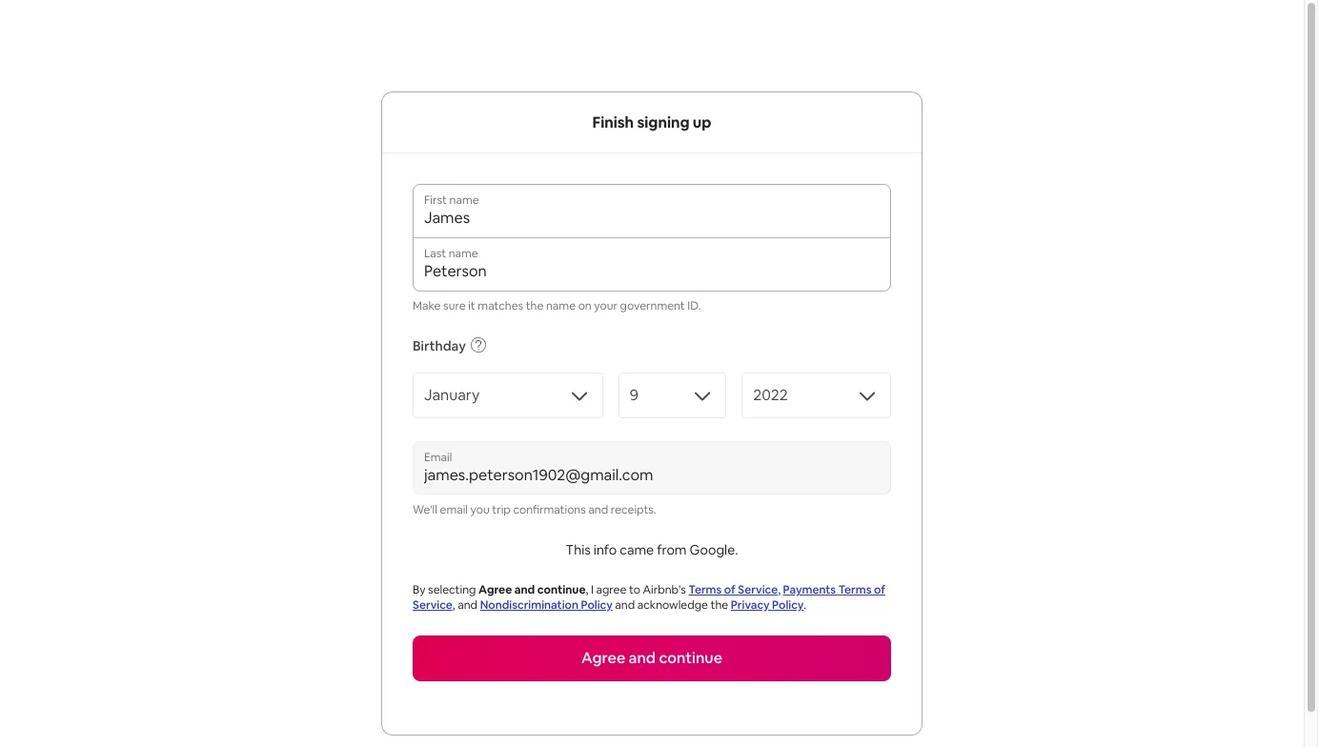 Task type: locate. For each thing, give the bounding box(es) containing it.
by
[[413, 583, 426, 598]]

airbnb's
[[643, 583, 686, 598]]

policy right privacy
[[772, 598, 804, 613]]

continue down acknowledge
[[659, 648, 723, 669]]

of inside payments terms of service
[[874, 583, 886, 598]]

0 vertical spatial the
[[526, 298, 544, 314]]

1 horizontal spatial policy
[[772, 598, 804, 613]]

0 horizontal spatial service
[[413, 598, 453, 613]]

0 horizontal spatial continue
[[538, 583, 586, 598]]

the left name
[[526, 298, 544, 314]]

terms inside payments terms of service
[[839, 583, 872, 598]]

agree
[[479, 583, 512, 598], [582, 648, 626, 669]]

agree down , and nondiscrimination policy and acknowledge the privacy policy .
[[582, 648, 626, 669]]

signing
[[637, 112, 690, 132]]

continue left i
[[538, 583, 586, 598]]

birthday
[[413, 338, 466, 355]]

terms right airbnb's
[[689, 583, 722, 598]]

1 horizontal spatial terms
[[839, 583, 872, 598]]

1 horizontal spatial continue
[[659, 648, 723, 669]]

agree right selecting
[[479, 583, 512, 598]]

of right payments
[[874, 583, 886, 598]]

2 terms from the left
[[839, 583, 872, 598]]

1 vertical spatial agree
[[582, 648, 626, 669]]

agree and continue
[[582, 648, 723, 669]]

email
[[440, 503, 468, 518]]

, left .
[[778, 583, 781, 598]]

by selecting agree and continue , i agree to airbnb's terms of service ,
[[413, 583, 783, 598]]

0 horizontal spatial of
[[724, 583, 736, 598]]

and
[[589, 503, 609, 518], [515, 583, 535, 598], [458, 598, 478, 613], [615, 598, 635, 613], [629, 648, 656, 669]]

1 horizontal spatial agree
[[582, 648, 626, 669]]

terms
[[689, 583, 722, 598], [839, 583, 872, 598]]

the
[[526, 298, 544, 314], [711, 598, 729, 613]]

payments terms of service
[[413, 583, 886, 613]]

0 vertical spatial agree
[[479, 583, 512, 598]]

and inside button
[[629, 648, 656, 669]]

trip
[[492, 503, 511, 518]]

this
[[566, 542, 591, 559]]

2 of from the left
[[874, 583, 886, 598]]

1 horizontal spatial of
[[874, 583, 886, 598]]

,
[[586, 583, 589, 598], [778, 583, 781, 598], [453, 598, 455, 613]]

continue
[[538, 583, 586, 598], [659, 648, 723, 669]]

google.
[[690, 542, 738, 559]]

, right by
[[453, 598, 455, 613]]

terms right payments
[[839, 583, 872, 598]]

Last name text field
[[424, 262, 880, 281]]

policy
[[581, 598, 613, 613], [772, 598, 804, 613]]

on
[[578, 298, 592, 314]]

0 horizontal spatial terms
[[689, 583, 722, 598]]

it
[[468, 298, 476, 314]]

policy left to
[[581, 598, 613, 613]]

0 horizontal spatial ,
[[453, 598, 455, 613]]

1 vertical spatial continue
[[659, 648, 723, 669]]

service
[[738, 583, 778, 598], [413, 598, 453, 613]]

, left i
[[586, 583, 589, 598]]

of
[[724, 583, 736, 598], [874, 583, 886, 598]]

i
[[591, 583, 594, 598]]

selecting
[[428, 583, 476, 598]]

1 vertical spatial the
[[711, 598, 729, 613]]

0 horizontal spatial policy
[[581, 598, 613, 613]]

this info came from google.
[[566, 542, 738, 559]]

we'll
[[413, 503, 438, 518]]

1 terms from the left
[[689, 583, 722, 598]]

service inside payments terms of service
[[413, 598, 453, 613]]

payments
[[783, 583, 836, 598]]

Email email field
[[424, 466, 880, 485]]

continue inside button
[[659, 648, 723, 669]]

came
[[620, 542, 654, 559]]

of down google.
[[724, 583, 736, 598]]

acknowledge
[[638, 598, 708, 613]]

0 horizontal spatial agree
[[479, 583, 512, 598]]

the left privacy
[[711, 598, 729, 613]]

, and nondiscrimination policy and acknowledge the privacy policy .
[[453, 598, 807, 613]]

1 horizontal spatial ,
[[586, 583, 589, 598]]

1 horizontal spatial the
[[711, 598, 729, 613]]



Task type: vqa. For each thing, say whether or not it's contained in the screenshot.
name in the left top of the page
yes



Task type: describe. For each thing, give the bounding box(es) containing it.
id.
[[688, 298, 701, 314]]

you
[[471, 503, 490, 518]]

agree inside button
[[582, 648, 626, 669]]

we'll email you trip confirmations and receipts.
[[413, 503, 657, 518]]

matches
[[478, 298, 524, 314]]

nondiscrimination policy link
[[480, 598, 613, 613]]

finish
[[593, 112, 634, 132]]

agree and continue button
[[413, 636, 892, 682]]

confirmations
[[513, 503, 586, 518]]

1 policy from the left
[[581, 598, 613, 613]]

payments terms of service link
[[413, 583, 886, 613]]

privacy
[[731, 598, 770, 613]]

finish signing up
[[593, 112, 712, 132]]

0 horizontal spatial the
[[526, 298, 544, 314]]

2 policy from the left
[[772, 598, 804, 613]]

1 horizontal spatial service
[[738, 583, 778, 598]]

2 horizontal spatial ,
[[778, 583, 781, 598]]

.
[[804, 598, 807, 613]]

your
[[594, 298, 618, 314]]

1 of from the left
[[724, 583, 736, 598]]

privacy policy link
[[731, 598, 804, 613]]

agree
[[596, 583, 627, 598]]

sure
[[443, 298, 466, 314]]

First name text field
[[424, 209, 880, 228]]

nondiscrimination
[[480, 598, 579, 613]]

info
[[594, 542, 617, 559]]

government
[[620, 298, 685, 314]]

from
[[657, 542, 687, 559]]

to
[[629, 583, 641, 598]]

0 vertical spatial continue
[[538, 583, 586, 598]]

up
[[693, 112, 712, 132]]

name
[[546, 298, 576, 314]]

make sure it matches the name on your government id.
[[413, 298, 701, 314]]

make
[[413, 298, 441, 314]]

receipts.
[[611, 503, 657, 518]]

terms of service link
[[689, 583, 778, 598]]



